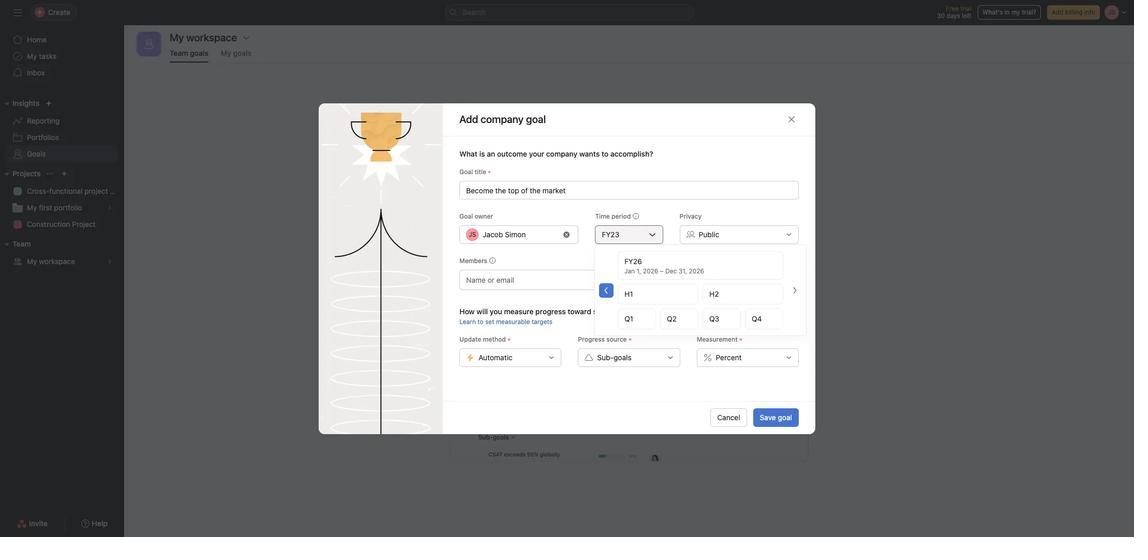 Task type: locate. For each thing, give the bounding box(es) containing it.
0 vertical spatial goal
[[460, 168, 473, 176]]

you
[[490, 307, 502, 316]]

h2
[[709, 290, 719, 299]]

required image
[[486, 169, 493, 175]]

insights button
[[0, 97, 40, 110]]

1 horizontal spatial goal
[[778, 413, 792, 422]]

to left 'set' on the bottom
[[478, 318, 484, 326]]

progress source
[[578, 336, 627, 343]]

add inside add top-level goals to help teams prioritize and connect work to your organization's objectives.
[[500, 139, 515, 149]]

first
[[39, 203, 52, 212]]

my tasks
[[27, 52, 57, 61]]

–
[[660, 268, 664, 275]]

your right 'work'
[[742, 139, 758, 149]]

add for add company goal
[[460, 113, 478, 125]]

to left "help"
[[575, 139, 582, 149]]

goal
[[460, 168, 473, 176], [460, 212, 473, 220]]

goals link
[[6, 146, 118, 162]]

my for my goals
[[221, 49, 231, 57]]

to accomplish?
[[602, 149, 653, 158]]

goals inside add top-level goals to help teams prioritize and connect work to your organization's objectives.
[[553, 139, 573, 149]]

2 goal from the top
[[460, 212, 473, 220]]

my goals
[[221, 49, 252, 57]]

fy26
[[625, 257, 642, 266]]

0 vertical spatial your
[[742, 139, 758, 149]]

measurement
[[697, 336, 738, 343]]

1 horizontal spatial to
[[575, 139, 582, 149]]

2026 left –
[[643, 268, 658, 275]]

1 vertical spatial your
[[529, 149, 544, 158]]

my inside teams element
[[27, 257, 37, 266]]

add
[[1052, 8, 1064, 16], [460, 113, 478, 125], [500, 139, 515, 149], [615, 184, 628, 193]]

team goals
[[170, 49, 209, 57]]

0 horizontal spatial goal
[[630, 184, 644, 193]]

your inside add company goal dialog
[[529, 149, 544, 158]]

owner
[[475, 212, 493, 220]]

automatic button
[[460, 349, 562, 367]]

to right 'work'
[[732, 139, 740, 149]]

q4
[[752, 315, 762, 323]]

project
[[84, 187, 108, 196]]

remove image
[[564, 232, 570, 238]]

my left tasks
[[27, 52, 37, 61]]

and up objectives. at the right top of the page
[[663, 139, 677, 149]]

1 horizontal spatial 2026
[[689, 268, 704, 275]]

1 vertical spatial and
[[663, 139, 677, 149]]

0 vertical spatial and
[[565, 114, 586, 128]]

my first portfolio link
[[6, 200, 118, 216]]

Name or email text field
[[466, 274, 522, 286]]

source
[[607, 336, 627, 343]]

home link
[[6, 32, 118, 48]]

goals for team goals
[[190, 49, 209, 57]]

2 required image from the left
[[627, 337, 633, 343]]

automatic
[[479, 353, 513, 362]]

1 horizontal spatial team
[[170, 49, 188, 57]]

0 horizontal spatial your
[[529, 149, 544, 158]]

home
[[27, 35, 47, 44]]

1 required image from the left
[[506, 337, 512, 343]]

goal left 'title'
[[460, 168, 473, 176]]

global element
[[0, 25, 124, 87]]

team inside team dropdown button
[[12, 240, 31, 248]]

goals inside "dropdown button"
[[614, 353, 632, 362]]

jacob simon
[[483, 230, 526, 239]]

progress
[[578, 336, 605, 343]]

0 vertical spatial goal
[[630, 184, 644, 193]]

team for team goals
[[170, 49, 188, 57]]

method
[[483, 336, 506, 343]]

search button
[[445, 4, 693, 21]]

add up outcome
[[500, 139, 515, 149]]

my inside projects element
[[27, 203, 37, 212]]

add up period
[[615, 184, 628, 193]]

required image up sub-goals "dropdown button"
[[627, 337, 633, 343]]

add inside dialog
[[460, 113, 478, 125]]

free trial 30 days left
[[937, 5, 972, 20]]

goals
[[27, 150, 46, 158]]

team button
[[0, 238, 31, 250]]

my for my tasks
[[27, 52, 37, 61]]

and right set
[[565, 114, 586, 128]]

0 horizontal spatial to
[[478, 318, 484, 326]]

goal up period
[[630, 184, 644, 193]]

time
[[595, 212, 610, 220]]

left
[[962, 12, 972, 20]]

free
[[946, 5, 959, 12]]

team goals link
[[170, 49, 209, 63]]

connect
[[679, 139, 710, 149]]

goal title
[[460, 168, 486, 176]]

percent button
[[697, 349, 799, 367]]

my tasks link
[[6, 48, 118, 65]]

1 vertical spatial goal
[[460, 212, 473, 220]]

my left first
[[27, 203, 37, 212]]

team down 'my workspace'
[[170, 49, 188, 57]]

prioritize
[[628, 139, 661, 149]]

1,
[[637, 268, 641, 275]]

set
[[544, 114, 563, 128]]

required image down learn to set measurable targets link
[[506, 337, 512, 343]]

my down team dropdown button
[[27, 257, 37, 266]]

0 horizontal spatial and
[[565, 114, 586, 128]]

achieve
[[589, 114, 631, 128]]

billing
[[1065, 8, 1083, 16]]

30
[[937, 12, 945, 20]]

q2
[[667, 315, 677, 323]]

add up the what
[[460, 113, 478, 125]]

workspace
[[39, 257, 75, 266]]

help
[[585, 139, 601, 149]]

2 horizontal spatial required image
[[738, 337, 744, 343]]

team
[[170, 49, 188, 57], [12, 240, 31, 248]]

goal owner
[[460, 212, 493, 220]]

0 horizontal spatial required image
[[506, 337, 512, 343]]

goal left owner
[[460, 212, 473, 220]]

insights element
[[0, 94, 124, 165]]

goal right save
[[778, 413, 792, 422]]

projects button
[[0, 168, 41, 180]]

learn
[[460, 318, 476, 326]]

my first portfolio
[[27, 203, 82, 212]]

1 vertical spatial team
[[12, 240, 31, 248]]

add left 'billing' on the right
[[1052, 8, 1064, 16]]

2026 right 31,
[[689, 268, 704, 275]]

0 vertical spatial team
[[170, 49, 188, 57]]

1 horizontal spatial and
[[663, 139, 677, 149]]

goal for goal title
[[460, 168, 473, 176]]

functional
[[49, 187, 83, 196]]

required image for sub-goals
[[627, 337, 633, 343]]

3 required image from the left
[[738, 337, 744, 343]]

strategic goals
[[634, 114, 715, 128]]

period
[[612, 212, 631, 220]]

1 horizontal spatial your
[[742, 139, 758, 149]]

my for my workspace
[[27, 257, 37, 266]]

teams
[[603, 139, 626, 149]]

cancel
[[717, 413, 740, 422]]

search list box
[[445, 4, 693, 21]]

required image
[[506, 337, 512, 343], [627, 337, 633, 343], [738, 337, 744, 343]]

trial?
[[1022, 8, 1037, 16]]

h1
[[625, 290, 633, 299]]

trial
[[961, 5, 972, 12]]

1 horizontal spatial required image
[[627, 337, 633, 343]]

goals for my goals
[[233, 49, 252, 57]]

required image up percent dropdown button
[[738, 337, 744, 343]]

my inside global element
[[27, 52, 37, 61]]

cross-functional project plan link
[[6, 183, 124, 200]]

to
[[575, 139, 582, 149], [732, 139, 740, 149], [478, 318, 484, 326]]

2 horizontal spatial to
[[732, 139, 740, 149]]

goal inside dialog
[[778, 413, 792, 422]]

team down construction
[[12, 240, 31, 248]]

time period
[[595, 212, 631, 220]]

my goals link
[[221, 49, 252, 63]]

required image for automatic
[[506, 337, 512, 343]]

company goal
[[481, 113, 546, 125]]

team inside team goals link
[[170, 49, 188, 57]]

0 horizontal spatial team
[[12, 240, 31, 248]]

1 vertical spatial goal
[[778, 413, 792, 422]]

save goal button
[[753, 409, 799, 427]]

0 horizontal spatial 2026
[[643, 268, 658, 275]]

my down 'my workspace'
[[221, 49, 231, 57]]

q1
[[625, 315, 633, 323]]

your down level
[[529, 149, 544, 158]]

how will you measure progress toward success? learn to set measurable targets
[[460, 307, 625, 326]]

what
[[460, 149, 478, 158]]

measure
[[504, 307, 534, 316]]

1 goal from the top
[[460, 168, 473, 176]]

project
[[72, 220, 96, 229]]



Task type: describe. For each thing, give the bounding box(es) containing it.
progress
[[536, 307, 566, 316]]

jan
[[625, 268, 635, 275]]

add for add billing info
[[1052, 8, 1064, 16]]

members
[[460, 257, 487, 265]]

wants
[[579, 149, 600, 158]]

hide sidebar image
[[13, 8, 22, 17]]

portfolio
[[54, 203, 82, 212]]

add company goal dialog
[[319, 103, 816, 434]]

days
[[947, 12, 960, 20]]

is
[[479, 149, 485, 158]]

invite button
[[10, 515, 54, 534]]

goal for add goal
[[630, 184, 644, 193]]

add goal button
[[608, 179, 651, 198]]

update method
[[460, 336, 506, 343]]

dec
[[666, 268, 677, 275]]

what's in my trial?
[[983, 8, 1037, 16]]

level
[[533, 139, 551, 149]]

update
[[460, 336, 481, 343]]

next year image
[[791, 286, 799, 295]]

cancel button
[[711, 409, 747, 427]]

fy23
[[602, 230, 619, 239]]

31,
[[679, 268, 687, 275]]

teams element
[[0, 235, 124, 272]]

projects
[[12, 169, 41, 178]]

team for team
[[12, 240, 31, 248]]

required image for percent
[[738, 337, 744, 343]]

q3
[[709, 315, 719, 323]]

close this dialog image
[[788, 115, 796, 124]]

and inside add top-level goals to help teams prioritize and connect work to your organization's objectives.
[[663, 139, 677, 149]]

reporting
[[27, 116, 60, 125]]

projects element
[[0, 165, 124, 235]]

fy26 jan 1, 2026 – dec 31, 2026
[[625, 257, 704, 275]]

your inside add top-level goals to help teams prioritize and connect work to your organization's objectives.
[[742, 139, 758, 149]]

to inside how will you measure progress toward success? learn to set measurable targets
[[478, 318, 484, 326]]

inbox
[[27, 68, 45, 77]]

save goal
[[760, 413, 792, 422]]

toward success?
[[568, 307, 625, 316]]

how
[[460, 307, 475, 316]]

2 2026 from the left
[[689, 268, 704, 275]]

goal for save goal
[[778, 413, 792, 422]]

in
[[1005, 8, 1010, 16]]

what's
[[983, 8, 1003, 16]]

my
[[1012, 8, 1020, 16]]

my workspace
[[27, 257, 75, 266]]

outcome
[[497, 149, 527, 158]]

public button
[[680, 225, 799, 244]]

cross-functional project plan
[[27, 187, 124, 196]]

add for add goal
[[615, 184, 628, 193]]

previous year image
[[602, 286, 611, 295]]

construction project link
[[6, 216, 118, 233]]

add company goal
[[460, 113, 546, 125]]

sub-goals
[[597, 353, 632, 362]]

invite
[[29, 520, 48, 528]]

add billing info button
[[1047, 5, 1100, 20]]

targets
[[532, 318, 553, 326]]

my workspace link
[[6, 254, 118, 270]]

inbox link
[[6, 65, 118, 81]]

objectives.
[[636, 152, 677, 161]]

learn to set measurable targets link
[[460, 318, 553, 326]]

goal for goal owner
[[460, 212, 473, 220]]

portfolios
[[27, 133, 59, 142]]

set and achieve strategic goals
[[544, 114, 715, 128]]

construction
[[27, 220, 70, 229]]

plan
[[110, 187, 124, 196]]

company
[[546, 149, 578, 158]]

percent
[[716, 353, 742, 362]]

jacob
[[483, 230, 503, 239]]

sub-goals button
[[578, 349, 680, 367]]

add top-level goals to help teams prioritize and connect work to your organization's objectives.
[[500, 139, 758, 161]]

add for add top-level goals to help teams prioritize and connect work to your organization's objectives.
[[500, 139, 515, 149]]

my for my first portfolio
[[27, 203, 37, 212]]

construction project
[[27, 220, 96, 229]]

search
[[463, 8, 486, 17]]

privacy
[[680, 212, 702, 220]]

what's in my trial? button
[[978, 5, 1041, 20]]

insights
[[12, 99, 40, 108]]

sub-
[[597, 353, 614, 362]]

measurable
[[496, 318, 530, 326]]

what is an outcome your company wants to accomplish?
[[460, 149, 653, 158]]

js
[[469, 231, 476, 238]]

goals for sub-goals
[[614, 353, 632, 362]]

Enter goal name text field
[[460, 181, 799, 199]]

simon
[[505, 230, 526, 239]]

1 2026 from the left
[[643, 268, 658, 275]]

title
[[475, 168, 486, 176]]

top-
[[517, 139, 533, 149]]

public
[[699, 230, 719, 239]]

info
[[1085, 8, 1096, 16]]

add goal
[[615, 184, 644, 193]]

portfolios link
[[6, 129, 118, 146]]



Task type: vqa. For each thing, say whether or not it's contained in the screenshot.
create goal button
no



